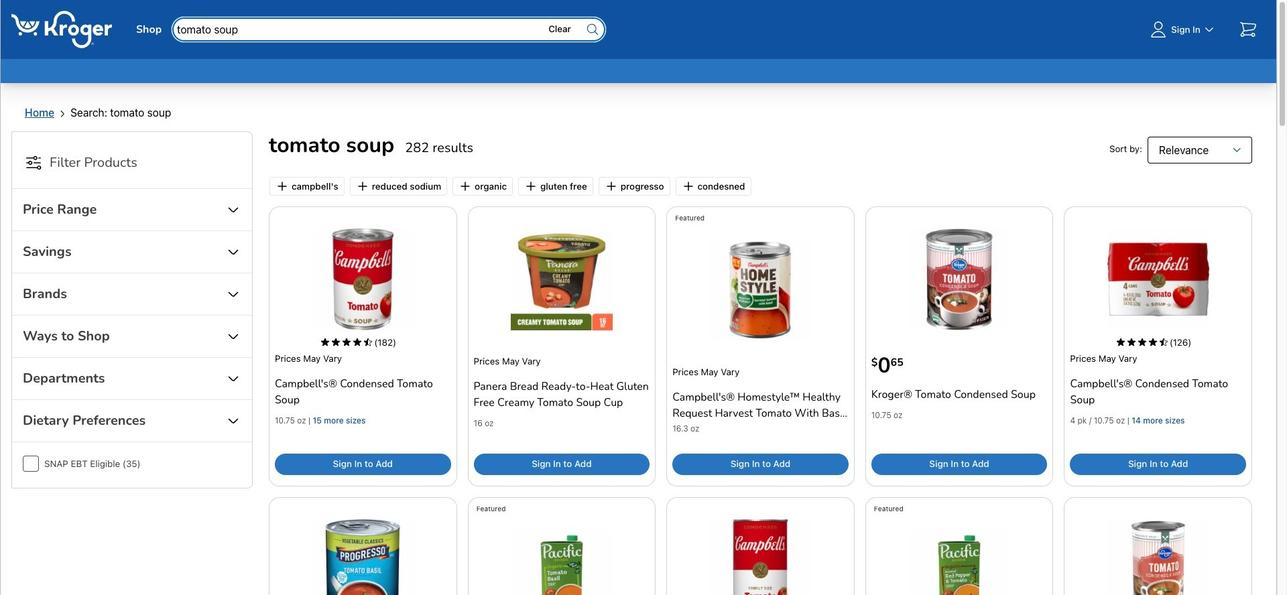 Task type: locate. For each thing, give the bounding box(es) containing it.
1 vertical spatial kroger® tomato condensed soup image
[[1108, 520, 1210, 596]]

campbell's® condensed tomato soup image
[[312, 229, 414, 331], [1108, 229, 1210, 331], [710, 520, 812, 596]]

0 horizontal spatial kroger® tomato condensed soup image
[[909, 229, 1011, 331]]

0 horizontal spatial campbell's® condensed tomato soup image
[[312, 229, 414, 331]]

account menu image
[[1148, 19, 1170, 40]]

kroger® tomato condensed soup image
[[909, 229, 1011, 331], [1108, 520, 1210, 596]]

open the price range filter element
[[23, 200, 97, 220]]

search image
[[585, 21, 601, 38]]

pacific foods® organic roasted red pepper & tomato soup image
[[909, 530, 1011, 596]]

Search search field
[[171, 16, 607, 43]]

pacific foods® organic creamy tomato basil soup image
[[511, 530, 613, 596]]

2 horizontal spatial campbell's® condensed tomato soup image
[[1108, 229, 1210, 331]]

open the dietary preferences filter element
[[23, 411, 146, 431]]

open the savings filter element
[[23, 242, 72, 262]]

None search field
[[171, 0, 607, 59]]

campbell's® homestyle™ healthy request harvest tomato with basil soup image
[[710, 239, 812, 341]]

campbell's® condensed tomato soup image for 182 total reviews element
[[312, 229, 414, 331]]

progresso vegetable classics tomato basil canned soup image
[[312, 520, 414, 596]]



Task type: vqa. For each thing, say whether or not it's contained in the screenshot.
Open the Brands filter Element
yes



Task type: describe. For each thing, give the bounding box(es) containing it.
182 total reviews element
[[374, 336, 396, 349]]

open the ways to shop filter element
[[23, 327, 110, 347]]

open the brands filter element
[[23, 284, 67, 304]]

1 horizontal spatial kroger® tomato condensed soup image
[[1108, 520, 1210, 596]]

0 vertical spatial kroger® tomato condensed soup image
[[909, 229, 1011, 331]]

SNAP EBT Eligible checkbox
[[23, 456, 39, 472]]

kroger logo image
[[11, 11, 112, 48]]

1 horizontal spatial campbell's® condensed tomato soup image
[[710, 520, 812, 596]]

panera bread ready-to-heat gluten free creamy tomato soup cup image
[[511, 229, 613, 331]]

open the departments filter element
[[23, 369, 105, 389]]

campbell's® condensed tomato soup image for 126 total reviews element at the right of page
[[1108, 229, 1210, 331]]

126 total reviews element
[[1170, 336, 1192, 349]]



